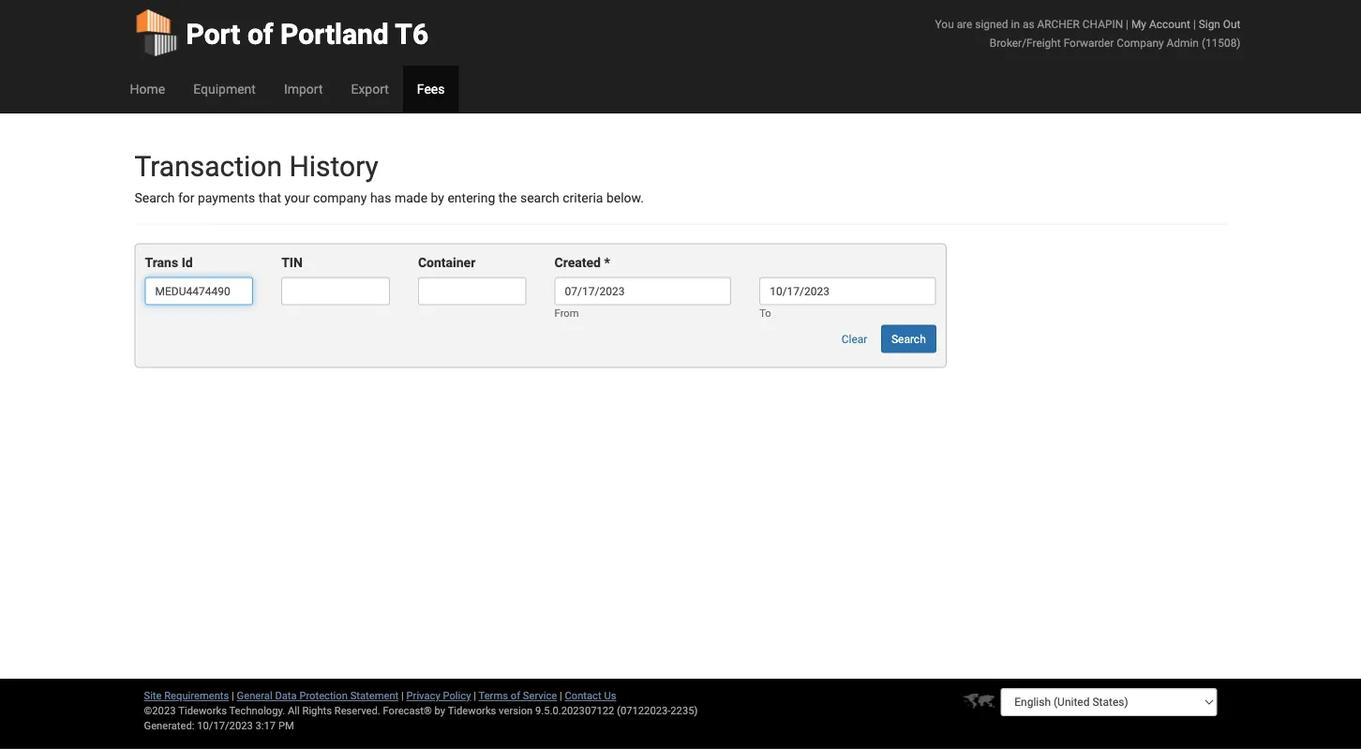 Task type: describe. For each thing, give the bounding box(es) containing it.
trans id
[[145, 255, 193, 270]]

to
[[760, 307, 772, 319]]

Container text field
[[418, 277, 527, 305]]

protection
[[300, 690, 348, 702]]

account
[[1150, 17, 1191, 30]]

Trans Id text field
[[145, 277, 253, 305]]

site requirements link
[[144, 690, 229, 702]]

TIN text field
[[282, 277, 390, 305]]

portland
[[280, 17, 389, 51]]

out
[[1224, 17, 1241, 30]]

has
[[370, 190, 391, 206]]

that
[[259, 190, 281, 206]]

made
[[395, 190, 428, 206]]

broker/freight
[[990, 36, 1061, 49]]

port
[[186, 17, 240, 51]]

signed
[[976, 17, 1009, 30]]

(11508)
[[1202, 36, 1241, 49]]

fees button
[[403, 66, 459, 113]]

my
[[1132, 17, 1147, 30]]

you
[[936, 17, 954, 30]]

| left my
[[1126, 17, 1129, 30]]

requirements
[[164, 690, 229, 702]]

company
[[1117, 36, 1164, 49]]

10/17/2023
[[197, 720, 253, 732]]

terms
[[479, 690, 508, 702]]

sign
[[1199, 17, 1221, 30]]

search inside transaction history search for payments that your company has made by entering the search criteria below.
[[135, 190, 175, 206]]

export
[[351, 81, 389, 97]]

contact
[[565, 690, 602, 702]]

search inside button
[[892, 332, 926, 345]]

technology.
[[229, 705, 285, 717]]

forecast®
[[383, 705, 432, 717]]

fees
[[417, 81, 445, 97]]

entering
[[448, 190, 495, 206]]

tideworks
[[448, 705, 496, 717]]

home button
[[116, 66, 179, 113]]

us
[[604, 690, 617, 702]]

the
[[499, 190, 517, 206]]

site
[[144, 690, 162, 702]]

chapin
[[1083, 17, 1124, 30]]

equipment button
[[179, 66, 270, 113]]

terms of service link
[[479, 690, 557, 702]]

site requirements | general data protection statement | privacy policy | terms of service | contact us ©2023 tideworks technology. all rights reserved. forecast® by tideworks version 9.5.0.202307122 (07122023-2235) generated: 10/17/2023 3:17 pm
[[144, 690, 698, 732]]

import
[[284, 81, 323, 97]]

service
[[523, 690, 557, 702]]

rights
[[302, 705, 332, 717]]

by inside site requirements | general data protection statement | privacy policy | terms of service | contact us ©2023 tideworks technology. all rights reserved. forecast® by tideworks version 9.5.0.202307122 (07122023-2235) generated: 10/17/2023 3:17 pm
[[435, 705, 446, 717]]

port of portland t6
[[186, 17, 429, 51]]

reserved.
[[335, 705, 381, 717]]

search button
[[881, 325, 937, 353]]

my account link
[[1132, 17, 1191, 30]]



Task type: locate. For each thing, give the bounding box(es) containing it.
3:17
[[256, 720, 276, 732]]

privacy
[[407, 690, 441, 702]]

by right made at the top left
[[431, 190, 445, 206]]

you are signed in as archer chapin | my account | sign out broker/freight forwarder company admin (11508)
[[936, 17, 1241, 49]]

of up version
[[511, 690, 521, 702]]

forwarder
[[1064, 36, 1114, 49]]

0 horizontal spatial of
[[247, 17, 273, 51]]

(07122023-
[[617, 705, 671, 717]]

created *
[[555, 255, 610, 270]]

0 vertical spatial search
[[135, 190, 175, 206]]

| up tideworks
[[474, 690, 476, 702]]

home
[[130, 81, 165, 97]]

clear button
[[832, 325, 878, 353]]

sign out link
[[1199, 17, 1241, 30]]

0 horizontal spatial search
[[135, 190, 175, 206]]

©2023 tideworks
[[144, 705, 227, 717]]

for
[[178, 190, 195, 206]]

of inside site requirements | general data protection statement | privacy policy | terms of service | contact us ©2023 tideworks technology. all rights reserved. forecast® by tideworks version 9.5.0.202307122 (07122023-2235) generated: 10/17/2023 3:17 pm
[[511, 690, 521, 702]]

1 horizontal spatial of
[[511, 690, 521, 702]]

statement
[[350, 690, 399, 702]]

1 vertical spatial of
[[511, 690, 521, 702]]

9.5.0.202307122
[[536, 705, 615, 717]]

search
[[520, 190, 560, 206]]

of right port
[[247, 17, 273, 51]]

history
[[289, 150, 379, 183]]

contact us link
[[565, 690, 617, 702]]

id
[[182, 255, 193, 270]]

by down 'privacy policy' link on the left
[[435, 705, 446, 717]]

of
[[247, 17, 273, 51], [511, 690, 521, 702]]

payments
[[198, 190, 255, 206]]

Created * text field
[[555, 277, 732, 305]]

privacy policy link
[[407, 690, 471, 702]]

in
[[1011, 17, 1020, 30]]

*
[[604, 255, 610, 270]]

general data protection statement link
[[237, 690, 399, 702]]

port of portland t6 link
[[135, 0, 429, 66]]

admin
[[1167, 36, 1199, 49]]

trans
[[145, 255, 178, 270]]

t6
[[395, 17, 429, 51]]

search left for
[[135, 190, 175, 206]]

1 vertical spatial by
[[435, 705, 446, 717]]

all
[[288, 705, 300, 717]]

| up forecast®
[[401, 690, 404, 702]]

export button
[[337, 66, 403, 113]]

pm
[[278, 720, 294, 732]]

search right clear button
[[892, 332, 926, 345]]

as
[[1023, 17, 1035, 30]]

archer
[[1038, 17, 1080, 30]]

by
[[431, 190, 445, 206], [435, 705, 446, 717]]

search
[[135, 190, 175, 206], [892, 332, 926, 345]]

generated:
[[144, 720, 195, 732]]

|
[[1126, 17, 1129, 30], [1194, 17, 1196, 30], [232, 690, 234, 702], [401, 690, 404, 702], [474, 690, 476, 702], [560, 690, 562, 702]]

from
[[555, 307, 579, 319]]

0 vertical spatial of
[[247, 17, 273, 51]]

| left general on the bottom left of page
[[232, 690, 234, 702]]

tin
[[282, 255, 303, 270]]

| up the 9.5.0.202307122
[[560, 690, 562, 702]]

2235)
[[671, 705, 698, 717]]

by inside transaction history search for payments that your company has made by entering the search criteria below.
[[431, 190, 445, 206]]

criteria
[[563, 190, 603, 206]]

container
[[418, 255, 476, 270]]

MM/dd/yyyy text field
[[760, 277, 937, 305]]

are
[[957, 17, 973, 30]]

clear
[[842, 332, 868, 345]]

your
[[285, 190, 310, 206]]

equipment
[[193, 81, 256, 97]]

1 horizontal spatial search
[[892, 332, 926, 345]]

import button
[[270, 66, 337, 113]]

policy
[[443, 690, 471, 702]]

| left sign
[[1194, 17, 1196, 30]]

version
[[499, 705, 533, 717]]

transaction history search for payments that your company has made by entering the search criteria below.
[[135, 150, 644, 206]]

general
[[237, 690, 273, 702]]

company
[[313, 190, 367, 206]]

data
[[275, 690, 297, 702]]

created
[[555, 255, 601, 270]]

1 vertical spatial search
[[892, 332, 926, 345]]

below.
[[607, 190, 644, 206]]

0 vertical spatial by
[[431, 190, 445, 206]]

transaction
[[135, 150, 282, 183]]



Task type: vqa. For each thing, say whether or not it's contained in the screenshot.
search
yes



